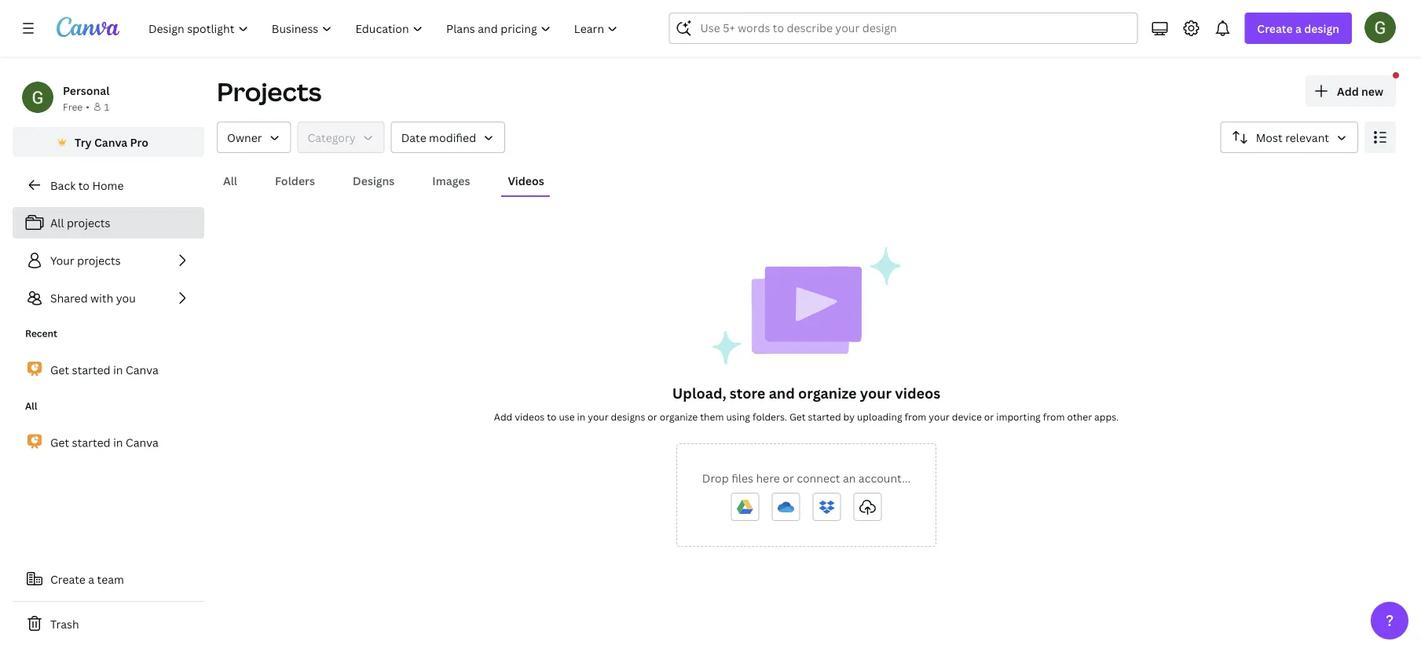 Task type: locate. For each thing, give the bounding box(es) containing it.
1 vertical spatial to
[[547, 411, 557, 424]]

projects down the back to home
[[67, 216, 110, 231]]

a for design
[[1296, 21, 1302, 36]]

0 vertical spatial get started in canva link
[[13, 354, 204, 387]]

your left designs
[[588, 411, 609, 424]]

1 vertical spatial all
[[50, 216, 64, 231]]

0 horizontal spatial to
[[78, 178, 90, 193]]

0 vertical spatial add
[[1337, 84, 1359, 99]]

to right "back"
[[78, 178, 90, 193]]

from left other
[[1043, 411, 1065, 424]]

0 horizontal spatial organize
[[660, 411, 698, 424]]

get
[[50, 363, 69, 378], [790, 411, 806, 424], [50, 436, 69, 450]]

your projects link
[[13, 245, 204, 277]]

started
[[72, 363, 111, 378], [808, 411, 841, 424], [72, 436, 111, 450]]

0 vertical spatial to
[[78, 178, 90, 193]]

an
[[843, 471, 856, 486]]

create left team
[[50, 572, 86, 587]]

started inside upload, store and organize your videos add videos to use in your designs or organize them using folders. get started by uploading from your device or importing from other apps.
[[808, 411, 841, 424]]

home
[[92, 178, 124, 193]]

all down "owner"
[[223, 173, 237, 188]]

videos up the uploading
[[895, 384, 941, 403]]

gary orlando image
[[1365, 12, 1396, 43]]

projects inside your projects 'link'
[[77, 253, 121, 268]]

your
[[860, 384, 892, 403], [588, 411, 609, 424], [929, 411, 950, 424]]

2 vertical spatial all
[[25, 400, 37, 413]]

1 horizontal spatial add
[[1337, 84, 1359, 99]]

get for 1st get started in canva "link" from the bottom of the page
[[50, 436, 69, 450]]

0 vertical spatial create
[[1257, 21, 1293, 36]]

projects right your
[[77, 253, 121, 268]]

add left use
[[494, 411, 513, 424]]

or
[[648, 411, 657, 424], [984, 411, 994, 424], [783, 471, 794, 486]]

from right the uploading
[[905, 411, 927, 424]]

1 horizontal spatial a
[[1296, 21, 1302, 36]]

use
[[559, 411, 575, 424]]

1 vertical spatial get
[[790, 411, 806, 424]]

account...
[[859, 471, 911, 486]]

owner
[[227, 130, 262, 145]]

to inside back to home link
[[78, 178, 90, 193]]

1 horizontal spatial to
[[547, 411, 557, 424]]

1 vertical spatial get started in canva
[[50, 436, 159, 450]]

1 vertical spatial create
[[50, 572, 86, 587]]

organize up by on the right
[[798, 384, 857, 403]]

connect
[[797, 471, 840, 486]]

a left team
[[88, 572, 94, 587]]

back to home
[[50, 178, 124, 193]]

0 horizontal spatial your
[[588, 411, 609, 424]]

folders.
[[753, 411, 787, 424]]

1 vertical spatial add
[[494, 411, 513, 424]]

pro
[[130, 135, 148, 150]]

create
[[1257, 21, 1293, 36], [50, 572, 86, 587]]

0 horizontal spatial videos
[[515, 411, 545, 424]]

projects for all projects
[[67, 216, 110, 231]]

1 vertical spatial a
[[88, 572, 94, 587]]

try
[[75, 135, 92, 150]]

1 vertical spatial organize
[[660, 411, 698, 424]]

category
[[308, 130, 356, 145]]

designs
[[611, 411, 645, 424]]

design
[[1305, 21, 1340, 36]]

add
[[1337, 84, 1359, 99], [494, 411, 513, 424]]

organize down upload,
[[660, 411, 698, 424]]

Date modified button
[[391, 122, 505, 153]]

device
[[952, 411, 982, 424]]

from
[[905, 411, 927, 424], [1043, 411, 1065, 424]]

create a team
[[50, 572, 124, 587]]

personal
[[63, 83, 110, 98]]

add left the new
[[1337, 84, 1359, 99]]

add inside upload, store and organize your videos add videos to use in your designs or organize them using folders. get started by uploading from your device or importing from other apps.
[[494, 411, 513, 424]]

1 horizontal spatial create
[[1257, 21, 1293, 36]]

recent
[[25, 327, 57, 340]]

create inside create a team button
[[50, 572, 86, 587]]

a inside button
[[88, 572, 94, 587]]

get started in canva link
[[13, 354, 204, 387], [13, 426, 204, 460]]

all
[[223, 173, 237, 188], [50, 216, 64, 231], [25, 400, 37, 413]]

add inside 'add new' dropdown button
[[1337, 84, 1359, 99]]

in inside upload, store and organize your videos add videos to use in your designs or organize them using folders. get started by uploading from your device or importing from other apps.
[[577, 411, 586, 424]]

all button
[[217, 166, 244, 196]]

1 horizontal spatial from
[[1043, 411, 1065, 424]]

get for 2nd get started in canva "link" from the bottom
[[50, 363, 69, 378]]

1 vertical spatial get started in canva link
[[13, 426, 204, 460]]

0 vertical spatial videos
[[895, 384, 941, 403]]

your
[[50, 253, 74, 268]]

1 horizontal spatial all
[[50, 216, 64, 231]]

drop files here or connect an account...
[[702, 471, 911, 486]]

0 vertical spatial canva
[[94, 135, 127, 150]]

1 vertical spatial canva
[[126, 363, 159, 378]]

all up your
[[50, 216, 64, 231]]

0 vertical spatial projects
[[67, 216, 110, 231]]

folders button
[[269, 166, 321, 196]]

0 vertical spatial get started in canva
[[50, 363, 159, 378]]

organize
[[798, 384, 857, 403], [660, 411, 698, 424]]

videos
[[895, 384, 941, 403], [515, 411, 545, 424]]

all projects link
[[13, 207, 204, 239]]

projects
[[67, 216, 110, 231], [77, 253, 121, 268]]

create inside create a design dropdown button
[[1257, 21, 1293, 36]]

free •
[[63, 100, 90, 113]]

your left "device" on the bottom right of page
[[929, 411, 950, 424]]

importing
[[996, 411, 1041, 424]]

0 vertical spatial get
[[50, 363, 69, 378]]

to
[[78, 178, 90, 193], [547, 411, 557, 424]]

projects for your projects
[[77, 253, 121, 268]]

1 horizontal spatial videos
[[895, 384, 941, 403]]

try canva pro
[[75, 135, 148, 150]]

get started in canva for 1st get started in canva "link" from the bottom of the page
[[50, 436, 159, 450]]

team
[[97, 572, 124, 587]]

or right "device" on the bottom right of page
[[984, 411, 994, 424]]

1 horizontal spatial your
[[860, 384, 892, 403]]

0 horizontal spatial add
[[494, 411, 513, 424]]

modified
[[429, 130, 476, 145]]

create a team button
[[13, 564, 204, 596]]

shared with you
[[50, 291, 136, 306]]

get started in canva for 2nd get started in canva "link" from the bottom
[[50, 363, 159, 378]]

2 horizontal spatial all
[[223, 173, 237, 188]]

in
[[113, 363, 123, 378], [577, 411, 586, 424], [113, 436, 123, 450]]

None search field
[[669, 13, 1138, 44]]

projects inside the "all projects" link
[[67, 216, 110, 231]]

canva
[[94, 135, 127, 150], [126, 363, 159, 378], [126, 436, 159, 450]]

started for 2nd get started in canva "link" from the bottom
[[72, 363, 111, 378]]

1 from from the left
[[905, 411, 927, 424]]

relevant
[[1286, 130, 1329, 145]]

0 vertical spatial a
[[1296, 21, 1302, 36]]

back
[[50, 178, 76, 193]]

create for create a design
[[1257, 21, 1293, 36]]

images
[[432, 173, 470, 188]]

most relevant
[[1256, 130, 1329, 145]]

2 vertical spatial in
[[113, 436, 123, 450]]

2 vertical spatial get
[[50, 436, 69, 450]]

a
[[1296, 21, 1302, 36], [88, 572, 94, 587]]

0 vertical spatial started
[[72, 363, 111, 378]]

1 vertical spatial in
[[577, 411, 586, 424]]

2 vertical spatial started
[[72, 436, 111, 450]]

with
[[90, 291, 113, 306]]

all down recent
[[25, 400, 37, 413]]

all inside button
[[223, 173, 237, 188]]

0 horizontal spatial a
[[88, 572, 94, 587]]

0 horizontal spatial from
[[905, 411, 927, 424]]

0 vertical spatial organize
[[798, 384, 857, 403]]

add new button
[[1306, 75, 1396, 107]]

to left use
[[547, 411, 557, 424]]

1 vertical spatial started
[[808, 411, 841, 424]]

videos left use
[[515, 411, 545, 424]]

2 horizontal spatial your
[[929, 411, 950, 424]]

videos
[[508, 173, 544, 188]]

upload, store and organize your videos add videos to use in your designs or organize them using folders. get started by uploading from your device or importing from other apps.
[[494, 384, 1119, 424]]

all for all button
[[223, 173, 237, 188]]

1 vertical spatial projects
[[77, 253, 121, 268]]

or right designs
[[648, 411, 657, 424]]

a inside dropdown button
[[1296, 21, 1302, 36]]

0 horizontal spatial create
[[50, 572, 86, 587]]

0 horizontal spatial all
[[25, 400, 37, 413]]

create left design
[[1257, 21, 1293, 36]]

2 get started in canva from the top
[[50, 436, 159, 450]]

your up the uploading
[[860, 384, 892, 403]]

a left design
[[1296, 21, 1302, 36]]

here
[[756, 471, 780, 486]]

2 vertical spatial canva
[[126, 436, 159, 450]]

0 vertical spatial all
[[223, 173, 237, 188]]

1 get started in canva from the top
[[50, 363, 159, 378]]

get started in canva
[[50, 363, 159, 378], [50, 436, 159, 450]]

images button
[[426, 166, 477, 196]]

or right here
[[783, 471, 794, 486]]

list
[[13, 207, 204, 314]]

canva inside button
[[94, 135, 127, 150]]



Task type: vqa. For each thing, say whether or not it's contained in the screenshot.
the Greg Robinson image
no



Task type: describe. For each thing, give the bounding box(es) containing it.
Sort by button
[[1221, 122, 1359, 153]]

1 get started in canva link from the top
[[13, 354, 204, 387]]

top level navigation element
[[138, 13, 631, 44]]

to inside upload, store and organize your videos add videos to use in your designs or organize them using folders. get started by uploading from your device or importing from other apps.
[[547, 411, 557, 424]]

trash link
[[13, 609, 204, 640]]

1
[[104, 100, 109, 113]]

other
[[1067, 411, 1092, 424]]

1 vertical spatial videos
[[515, 411, 545, 424]]

projects
[[217, 75, 322, 109]]

1 horizontal spatial or
[[783, 471, 794, 486]]

videos button
[[502, 166, 551, 196]]

designs
[[353, 173, 395, 188]]

canva for 1st get started in canva "link" from the bottom of the page
[[126, 436, 159, 450]]

your projects
[[50, 253, 121, 268]]

Owner button
[[217, 122, 291, 153]]

2 from from the left
[[1043, 411, 1065, 424]]

create a design button
[[1245, 13, 1352, 44]]

designs button
[[347, 166, 401, 196]]

store
[[730, 384, 766, 403]]

free
[[63, 100, 83, 113]]

2 get started in canva link from the top
[[13, 426, 204, 460]]

2 horizontal spatial or
[[984, 411, 994, 424]]

create a design
[[1257, 21, 1340, 36]]

list containing all projects
[[13, 207, 204, 314]]

by
[[844, 411, 855, 424]]

folders
[[275, 173, 315, 188]]

them
[[700, 411, 724, 424]]

using
[[726, 411, 750, 424]]

shared with you link
[[13, 283, 204, 314]]

date
[[401, 130, 426, 145]]

date modified
[[401, 130, 476, 145]]

files
[[732, 471, 754, 486]]

shared
[[50, 291, 88, 306]]

Search search field
[[700, 13, 1107, 43]]

try canva pro button
[[13, 127, 204, 157]]

new
[[1362, 84, 1384, 99]]

add new
[[1337, 84, 1384, 99]]

get inside upload, store and organize your videos add videos to use in your designs or organize them using folders. get started by uploading from your device or importing from other apps.
[[790, 411, 806, 424]]

you
[[116, 291, 136, 306]]

back to home link
[[13, 170, 204, 201]]

most
[[1256, 130, 1283, 145]]

started for 1st get started in canva "link" from the bottom of the page
[[72, 436, 111, 450]]

apps.
[[1095, 411, 1119, 424]]

and
[[769, 384, 795, 403]]

all for all projects
[[50, 216, 64, 231]]

a for team
[[88, 572, 94, 587]]

canva for 2nd get started in canva "link" from the bottom
[[126, 363, 159, 378]]

0 horizontal spatial or
[[648, 411, 657, 424]]

all projects
[[50, 216, 110, 231]]

trash
[[50, 617, 79, 632]]

create for create a team
[[50, 572, 86, 587]]

drop
[[702, 471, 729, 486]]

•
[[86, 100, 90, 113]]

1 horizontal spatial organize
[[798, 384, 857, 403]]

upload,
[[672, 384, 727, 403]]

uploading
[[857, 411, 902, 424]]

Category button
[[297, 122, 385, 153]]

0 vertical spatial in
[[113, 363, 123, 378]]



